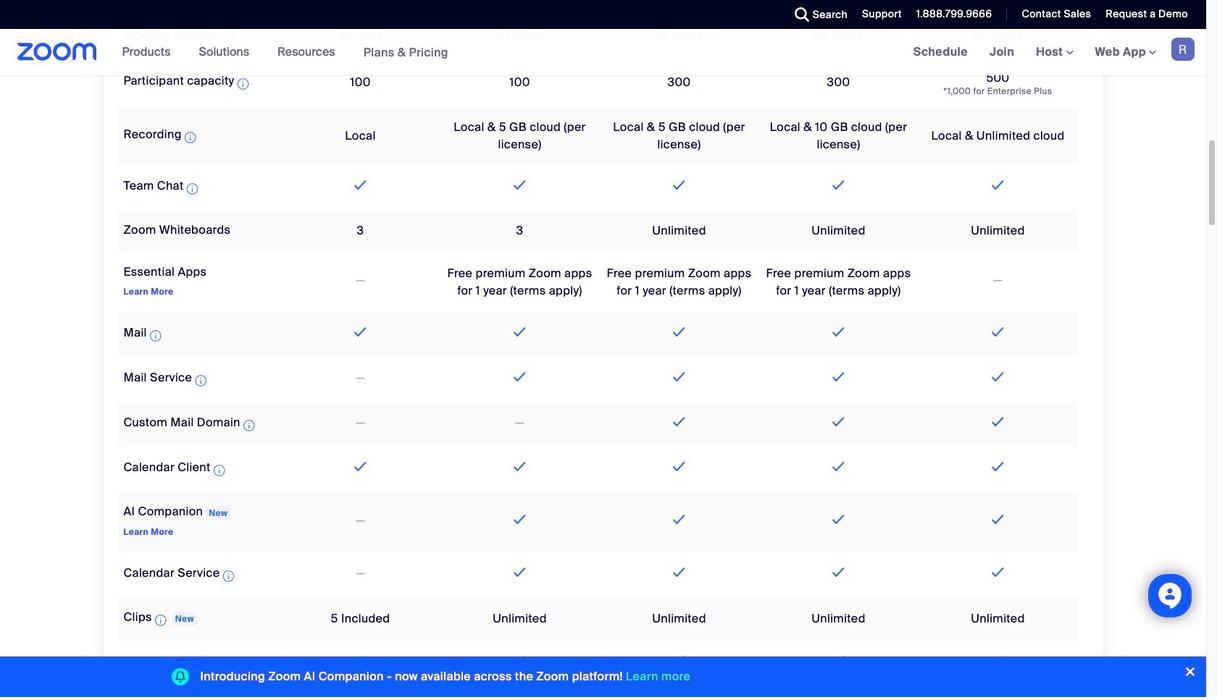 Task type: locate. For each thing, give the bounding box(es) containing it.
zoom logo image
[[17, 43, 97, 61]]

mail image
[[150, 327, 161, 345]]

3 application from the top
[[124, 179, 201, 198]]

4 application from the top
[[124, 326, 164, 345]]

banner
[[0, 29, 1207, 76]]

10 application from the top
[[124, 655, 202, 674]]

cell
[[919, 267, 1078, 298], [281, 693, 440, 698], [440, 693, 600, 698], [600, 693, 759, 698], [118, 694, 281, 698]]

application
[[124, 74, 252, 93], [124, 127, 199, 146], [124, 179, 201, 198], [124, 326, 164, 345], [124, 371, 210, 390], [124, 416, 258, 435], [124, 461, 228, 480], [124, 566, 237, 586], [124, 610, 197, 630], [124, 655, 202, 674]]

included image
[[670, 177, 689, 194], [351, 324, 370, 342], [510, 324, 530, 342], [989, 324, 1008, 342], [829, 369, 848, 386], [989, 414, 1008, 431], [351, 459, 370, 476], [670, 459, 689, 476], [510, 512, 530, 529], [670, 512, 689, 529], [510, 565, 530, 582], [829, 565, 848, 582], [510, 653, 530, 670], [670, 653, 689, 670]]

profile picture image
[[1172, 38, 1195, 61]]

not included image
[[354, 273, 368, 290]]

included image
[[351, 177, 370, 194], [510, 177, 530, 194], [829, 177, 848, 194], [989, 177, 1008, 194], [670, 324, 689, 342], [829, 324, 848, 342], [510, 369, 530, 386], [670, 369, 689, 386], [989, 369, 1008, 386], [670, 414, 689, 431], [829, 414, 848, 431], [510, 459, 530, 476], [829, 459, 848, 476], [989, 459, 1008, 476], [829, 512, 848, 529], [989, 512, 1008, 529], [670, 565, 689, 582], [989, 565, 1008, 582], [351, 653, 370, 670], [829, 653, 848, 670], [989, 653, 1008, 670]]

participant capacity image
[[237, 75, 249, 93]]

8 application from the top
[[124, 566, 237, 586]]

recording image
[[185, 129, 196, 146]]

not included image
[[354, 370, 368, 388], [354, 415, 368, 433], [513, 415, 527, 433], [354, 513, 368, 530], [354, 566, 368, 583]]

not included image for 6th application from the top of the page
[[354, 415, 368, 433]]

7 application from the top
[[124, 461, 228, 480]]

notes image
[[160, 656, 172, 674]]



Task type: vqa. For each thing, say whether or not it's contained in the screenshot.
NOTES icon
yes



Task type: describe. For each thing, give the bounding box(es) containing it.
9 application from the top
[[124, 610, 197, 630]]

mail service image
[[195, 372, 207, 390]]

team chat image
[[187, 180, 198, 198]]

1 application from the top
[[124, 74, 252, 93]]

2 application from the top
[[124, 127, 199, 146]]

calendar service image
[[223, 568, 234, 585]]

5 application from the top
[[124, 371, 210, 390]]

custom mail domain image
[[243, 417, 255, 435]]

product information navigation
[[111, 29, 459, 76]]

calendar client image
[[214, 462, 225, 480]]

clips image
[[155, 612, 167, 630]]

meetings navigation
[[903, 29, 1207, 76]]

6 application from the top
[[124, 416, 258, 435]]

not included image for 6th application from the bottom of the page
[[354, 370, 368, 388]]

not included image for third application from the bottom
[[354, 566, 368, 583]]



